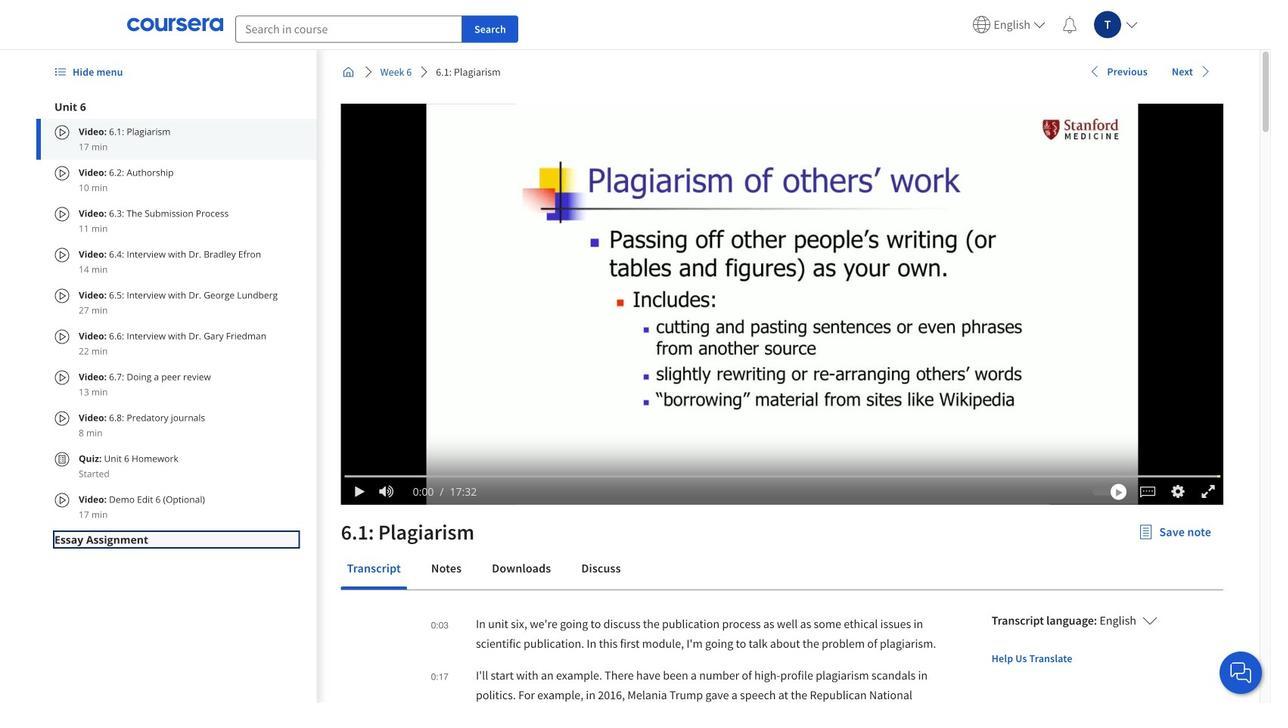 Task type: describe. For each thing, give the bounding box(es) containing it.
related lecture content tabs tab list
[[341, 550, 1224, 590]]

0 minutes 0 seconds element
[[413, 486, 434, 497]]

home image
[[343, 66, 355, 78]]

17 minutes 32 seconds element
[[450, 486, 477, 497]]



Task type: locate. For each thing, give the bounding box(es) containing it.
play image
[[352, 485, 368, 497]]

mute image
[[377, 484, 396, 499]]

coursera image
[[127, 12, 223, 37]]

Search in course text field
[[235, 16, 462, 43]]



Task type: vqa. For each thing, say whether or not it's contained in the screenshot.
Mute image
yes



